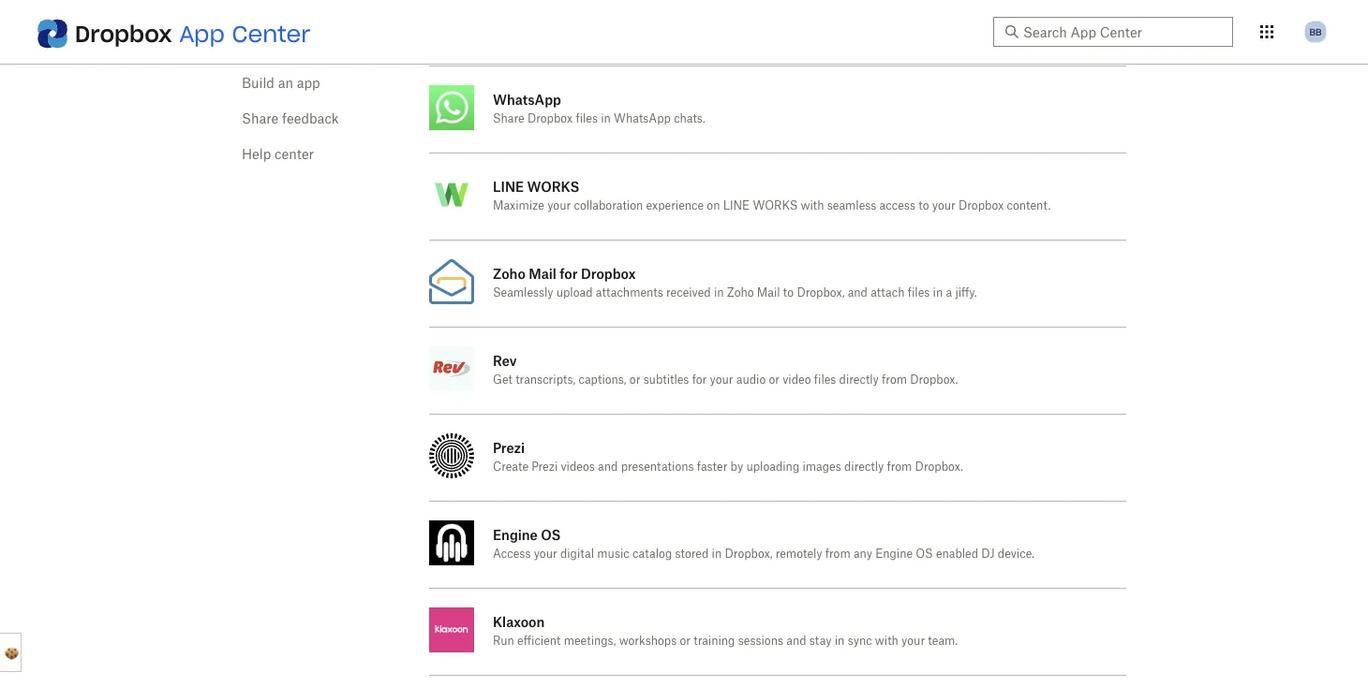 Task type: locate. For each thing, give the bounding box(es) containing it.
0 horizontal spatial files
[[576, 113, 598, 125]]

help center link
[[242, 148, 314, 161]]

rev
[[493, 353, 517, 369]]

0 vertical spatial mail
[[529, 266, 557, 282]]

1 horizontal spatial for
[[692, 375, 707, 386]]

received
[[666, 288, 711, 299]]

files inside whatsapp share dropbox files in whatsapp chats.
[[576, 113, 598, 125]]

0 vertical spatial from
[[882, 375, 907, 386]]

files up collaboration
[[576, 113, 598, 125]]

or
[[630, 375, 641, 386], [769, 375, 780, 386], [680, 636, 691, 648]]

0 vertical spatial zoho
[[493, 266, 526, 282]]

help
[[242, 148, 271, 161]]

your left audio
[[710, 375, 734, 386]]

bb button
[[1301, 17, 1331, 47]]

1 vertical spatial files
[[908, 288, 930, 299]]

collaboration
[[574, 201, 643, 212]]

your left digital
[[534, 549, 557, 561]]

Search App Center text field
[[1024, 22, 1222, 42]]

from
[[882, 375, 907, 386], [887, 462, 912, 473], [826, 549, 851, 561]]

0 vertical spatial dropbox.
[[910, 375, 958, 386]]

0 horizontal spatial to
[[783, 288, 794, 299]]

for
[[560, 266, 578, 282], [692, 375, 707, 386]]

your left team.
[[902, 636, 925, 648]]

0 vertical spatial for
[[560, 266, 578, 282]]

dropbox, left attach
[[797, 288, 845, 299]]

dropbox up attachments
[[581, 266, 636, 282]]

0 vertical spatial dropbox,
[[797, 288, 845, 299]]

your inside rev get transcripts, captions, or subtitles for your audio or video files directly from dropbox.
[[710, 375, 734, 386]]

dropbox.
[[910, 375, 958, 386], [915, 462, 963, 473]]

klaxoon run efficient meetings, workshops or training sessions and stay in sync with your team.
[[493, 614, 958, 648]]

build an app link
[[242, 77, 320, 90]]

prezi up "create"
[[493, 440, 525, 456]]

and right videos
[[598, 462, 618, 473]]

or left subtitles
[[630, 375, 641, 386]]

0 vertical spatial with
[[801, 201, 824, 212]]

and
[[848, 288, 868, 299], [598, 462, 618, 473], [787, 636, 807, 648]]

1 horizontal spatial files
[[814, 375, 836, 386]]

1 horizontal spatial mail
[[757, 288, 780, 299]]

your inside engine os access your digital music catalog stored in dropbox, remotely from any engine os enabled dj device.
[[534, 549, 557, 561]]

0 vertical spatial line
[[493, 179, 524, 194]]

from inside engine os access your digital music catalog stored in dropbox, remotely from any engine os enabled dj device.
[[826, 549, 851, 561]]

2 vertical spatial from
[[826, 549, 851, 561]]

prezi left videos
[[532, 462, 558, 473]]

os
[[541, 527, 561, 543], [916, 549, 933, 561]]

dropbox inside zoho mail for dropbox seamlessly upload attachments received in zoho mail to dropbox, and attach files in a jiffy.
[[581, 266, 636, 282]]

files inside rev get transcripts, captions, or subtitles for your audio or video files directly from dropbox.
[[814, 375, 836, 386]]

0 horizontal spatial line
[[493, 179, 524, 194]]

zoho up seamlessly
[[493, 266, 526, 282]]

2 vertical spatial and
[[787, 636, 807, 648]]

1 vertical spatial zoho
[[727, 288, 754, 299]]

0 vertical spatial whatsapp
[[493, 91, 561, 107]]

experience
[[646, 201, 704, 212]]

from inside 'prezi create prezi videos and presentations faster by uploading images directly from dropbox.'
[[887, 462, 912, 473]]

run
[[493, 636, 514, 648]]

dropbox. up 'enabled' at the right
[[915, 462, 963, 473]]

engine
[[493, 527, 538, 543], [876, 549, 913, 561]]

in right received
[[714, 288, 724, 299]]

mail
[[529, 266, 557, 282], [757, 288, 780, 299]]

in inside engine os access your digital music catalog stored in dropbox, remotely from any engine os enabled dj device.
[[712, 549, 722, 561]]

1 horizontal spatial with
[[875, 636, 899, 648]]

directly right images
[[845, 462, 884, 473]]

dropbox. down a on the top right
[[910, 375, 958, 386]]

1 vertical spatial dropbox,
[[725, 549, 773, 561]]

or left training on the right of page
[[680, 636, 691, 648]]

share up maximize
[[493, 113, 525, 125]]

subtitles
[[644, 375, 689, 386]]

1 vertical spatial from
[[887, 462, 912, 473]]

0 horizontal spatial engine
[[493, 527, 538, 543]]

in
[[601, 113, 611, 125], [714, 288, 724, 299], [933, 288, 943, 299], [712, 549, 722, 561], [835, 636, 845, 648]]

works up maximize
[[527, 179, 580, 194]]

dropbox,
[[797, 288, 845, 299], [725, 549, 773, 561]]

0 horizontal spatial dropbox,
[[725, 549, 773, 561]]

with right sync
[[875, 636, 899, 648]]

0 horizontal spatial prezi
[[493, 440, 525, 456]]

dropbox, inside engine os access your digital music catalog stored in dropbox, remotely from any engine os enabled dj device.
[[725, 549, 773, 561]]

dropbox, left remotely
[[725, 549, 773, 561]]

share down build on the left of the page
[[242, 112, 279, 126]]

2 horizontal spatial and
[[848, 288, 868, 299]]

from for engine os
[[826, 549, 851, 561]]

in left chats.
[[601, 113, 611, 125]]

audio
[[737, 375, 766, 386]]

share
[[242, 112, 279, 126], [493, 113, 525, 125]]

1 vertical spatial engine
[[876, 549, 913, 561]]

files inside zoho mail for dropbox seamlessly upload attachments received in zoho mail to dropbox, and attach files in a jiffy.
[[908, 288, 930, 299]]

upload
[[556, 288, 593, 299]]

get
[[493, 375, 513, 386]]

in inside 'klaxoon run efficient meetings, workshops or training sessions and stay in sync with your team.'
[[835, 636, 845, 648]]

sessions
[[738, 636, 784, 648]]

2 vertical spatial files
[[814, 375, 836, 386]]

0 horizontal spatial with
[[801, 201, 824, 212]]

1 horizontal spatial line
[[723, 201, 750, 212]]

enabled
[[936, 549, 979, 561]]

os up digital
[[541, 527, 561, 543]]

1 vertical spatial directly
[[845, 462, 884, 473]]

dropbox inside whatsapp share dropbox files in whatsapp chats.
[[528, 113, 573, 125]]

from inside rev get transcripts, captions, or subtitles for your audio or video files directly from dropbox.
[[882, 375, 907, 386]]

or left video
[[769, 375, 780, 386]]

1 vertical spatial prezi
[[532, 462, 558, 473]]

whatsapp share dropbox files in whatsapp chats.
[[493, 91, 706, 125]]

zoho
[[493, 266, 526, 282], [727, 288, 754, 299]]

prezi
[[493, 440, 525, 456], [532, 462, 558, 473]]

captions,
[[579, 375, 627, 386]]

directly right video
[[839, 375, 879, 386]]

1 vertical spatial works
[[753, 201, 798, 212]]

dropbox inside line works maximize your collaboration experience on line works with seamless access to your dropbox content.
[[959, 201, 1004, 212]]

prezi create prezi videos and presentations faster by uploading images directly from dropbox.
[[493, 440, 963, 473]]

0 horizontal spatial and
[[598, 462, 618, 473]]

mail right received
[[757, 288, 780, 299]]

your
[[548, 201, 571, 212], [932, 201, 956, 212], [710, 375, 734, 386], [534, 549, 557, 561], [902, 636, 925, 648]]

works
[[527, 179, 580, 194], [753, 201, 798, 212]]

and left attach
[[848, 288, 868, 299]]

1 vertical spatial mail
[[757, 288, 780, 299]]

1 horizontal spatial or
[[680, 636, 691, 648]]

faster
[[697, 462, 728, 473]]

line up maximize
[[493, 179, 524, 194]]

0 horizontal spatial os
[[541, 527, 561, 543]]

dropbox up maximize
[[528, 113, 573, 125]]

files left a on the top right
[[908, 288, 930, 299]]

whatsapp
[[493, 91, 561, 107], [614, 113, 671, 125]]

from left any
[[826, 549, 851, 561]]

to up video
[[783, 288, 794, 299]]

1 horizontal spatial zoho
[[727, 288, 754, 299]]

attach
[[871, 288, 905, 299]]

to inside line works maximize your collaboration experience on line works with seamless access to your dropbox content.
[[919, 201, 929, 212]]

dropbox left content.
[[959, 201, 1004, 212]]

or inside 'klaxoon run efficient meetings, workshops or training sessions and stay in sync with your team.'
[[680, 636, 691, 648]]

video
[[783, 375, 811, 386]]

files right video
[[814, 375, 836, 386]]

0 vertical spatial files
[[576, 113, 598, 125]]

1 horizontal spatial to
[[919, 201, 929, 212]]

and left stay at the right bottom of page
[[787, 636, 807, 648]]

dj
[[982, 549, 995, 561]]

and inside zoho mail for dropbox seamlessly upload attachments received in zoho mail to dropbox, and attach files in a jiffy.
[[848, 288, 868, 299]]

with
[[801, 201, 824, 212], [875, 636, 899, 648]]

line right on
[[723, 201, 750, 212]]

dropbox, inside zoho mail for dropbox seamlessly upload attachments received in zoho mail to dropbox, and attach files in a jiffy.
[[797, 288, 845, 299]]

1 vertical spatial with
[[875, 636, 899, 648]]

to
[[919, 201, 929, 212], [783, 288, 794, 299]]

engine right any
[[876, 549, 913, 561]]

engine up the access
[[493, 527, 538, 543]]

1 horizontal spatial engine
[[876, 549, 913, 561]]

directly inside 'prezi create prezi videos and presentations faster by uploading images directly from dropbox.'
[[845, 462, 884, 473]]

zoho right received
[[727, 288, 754, 299]]

1 horizontal spatial share
[[493, 113, 525, 125]]

with left "seamless"
[[801, 201, 824, 212]]

directly
[[839, 375, 879, 386], [845, 462, 884, 473]]

line
[[493, 179, 524, 194], [723, 201, 750, 212]]

from down attach
[[882, 375, 907, 386]]

0 horizontal spatial for
[[560, 266, 578, 282]]

from right images
[[887, 462, 912, 473]]

in right stored
[[712, 549, 722, 561]]

dropbox
[[75, 19, 172, 48], [528, 113, 573, 125], [959, 201, 1004, 212], [581, 266, 636, 282]]

0 vertical spatial directly
[[839, 375, 879, 386]]

0 horizontal spatial works
[[527, 179, 580, 194]]

1 vertical spatial for
[[692, 375, 707, 386]]

2 horizontal spatial files
[[908, 288, 930, 299]]

dropbox. inside 'prezi create prezi videos and presentations faster by uploading images directly from dropbox.'
[[915, 462, 963, 473]]

1 vertical spatial os
[[916, 549, 933, 561]]

any
[[854, 549, 873, 561]]

1 vertical spatial to
[[783, 288, 794, 299]]

for up upload
[[560, 266, 578, 282]]

apps
[[313, 41, 343, 54]]

app
[[297, 77, 320, 90]]

0 vertical spatial to
[[919, 201, 929, 212]]

line works maximize your collaboration experience on line works with seamless access to your dropbox content.
[[493, 179, 1051, 212]]

works right on
[[753, 201, 798, 212]]

for right subtitles
[[692, 375, 707, 386]]

files
[[576, 113, 598, 125], [908, 288, 930, 299], [814, 375, 836, 386]]

1 horizontal spatial and
[[787, 636, 807, 648]]

to inside zoho mail for dropbox seamlessly upload attachments received in zoho mail to dropbox, and attach files in a jiffy.
[[783, 288, 794, 299]]

to right the access
[[919, 201, 929, 212]]

training
[[694, 636, 735, 648]]

0 horizontal spatial or
[[630, 375, 641, 386]]

remotely
[[776, 549, 823, 561]]

maximize
[[493, 201, 544, 212]]

1 horizontal spatial os
[[916, 549, 933, 561]]

and inside 'klaxoon run efficient meetings, workshops or training sessions and stay in sync with your team.'
[[787, 636, 807, 648]]

0 vertical spatial and
[[848, 288, 868, 299]]

os left 'enabled' at the right
[[916, 549, 933, 561]]

in right stay at the right bottom of page
[[835, 636, 845, 648]]

1 vertical spatial dropbox.
[[915, 462, 963, 473]]

1 vertical spatial and
[[598, 462, 618, 473]]

1 horizontal spatial prezi
[[532, 462, 558, 473]]

1 horizontal spatial dropbox,
[[797, 288, 845, 299]]

mail up seamlessly
[[529, 266, 557, 282]]

1 vertical spatial whatsapp
[[614, 113, 671, 125]]

device.
[[998, 549, 1035, 561]]

0 horizontal spatial whatsapp
[[493, 91, 561, 107]]

attachments
[[596, 288, 663, 299]]



Task type: vqa. For each thing, say whether or not it's contained in the screenshot.
stay
yes



Task type: describe. For each thing, give the bounding box(es) containing it.
catalog
[[633, 549, 672, 561]]

from for prezi
[[887, 462, 912, 473]]

1 vertical spatial line
[[723, 201, 750, 212]]

stay
[[810, 636, 832, 648]]

zoho mail for dropbox seamlessly upload attachments received in zoho mail to dropbox, and attach files in a jiffy.
[[493, 266, 977, 299]]

connected
[[242, 41, 310, 54]]

content.
[[1007, 201, 1051, 212]]

0 horizontal spatial zoho
[[493, 266, 526, 282]]

stored
[[675, 549, 709, 561]]

app
[[179, 19, 225, 48]]

chats.
[[674, 113, 706, 125]]

transcripts,
[[516, 375, 576, 386]]

for inside zoho mail for dropbox seamlessly upload attachments received in zoho mail to dropbox, and attach files in a jiffy.
[[560, 266, 578, 282]]

dropbox left the app
[[75, 19, 172, 48]]

connected apps
[[242, 41, 343, 54]]

team.
[[928, 636, 958, 648]]

share feedback
[[242, 112, 339, 126]]

dropbox app center
[[75, 19, 311, 48]]

with inside 'klaxoon run efficient meetings, workshops or training sessions and stay in sync with your team.'
[[875, 636, 899, 648]]

with inside line works maximize your collaboration experience on line works with seamless access to your dropbox content.
[[801, 201, 824, 212]]

build an app
[[242, 77, 320, 90]]

for inside rev get transcripts, captions, or subtitles for your audio or video files directly from dropbox.
[[692, 375, 707, 386]]

sync
[[848, 636, 872, 648]]

center
[[232, 19, 311, 48]]

your right maximize
[[548, 201, 571, 212]]

klaxoon
[[493, 614, 545, 630]]

in inside whatsapp share dropbox files in whatsapp chats.
[[601, 113, 611, 125]]

0 vertical spatial works
[[527, 179, 580, 194]]

videos
[[561, 462, 595, 473]]

access
[[880, 201, 916, 212]]

seamlessly
[[493, 288, 553, 299]]

2 horizontal spatial or
[[769, 375, 780, 386]]

build
[[242, 77, 275, 90]]

connected apps link
[[242, 41, 343, 54]]

bb
[[1310, 26, 1322, 37]]

share inside whatsapp share dropbox files in whatsapp chats.
[[493, 113, 525, 125]]

jiffy.
[[955, 288, 977, 299]]

0 vertical spatial prezi
[[493, 440, 525, 456]]

center
[[275, 148, 314, 161]]

a
[[946, 288, 952, 299]]

1 horizontal spatial whatsapp
[[614, 113, 671, 125]]

0 vertical spatial os
[[541, 527, 561, 543]]

images
[[803, 462, 841, 473]]

workshops
[[619, 636, 677, 648]]

rev get transcripts, captions, or subtitles for your audio or video files directly from dropbox.
[[493, 353, 958, 386]]

0 horizontal spatial mail
[[529, 266, 557, 282]]

by
[[731, 462, 743, 473]]

0 vertical spatial engine
[[493, 527, 538, 543]]

your right the access
[[932, 201, 956, 212]]

presentations
[[621, 462, 694, 473]]

meetings,
[[564, 636, 616, 648]]

seamless
[[827, 201, 877, 212]]

and inside 'prezi create prezi videos and presentations faster by uploading images directly from dropbox.'
[[598, 462, 618, 473]]

0 horizontal spatial share
[[242, 112, 279, 126]]

help center
[[242, 148, 314, 161]]

access
[[493, 549, 531, 561]]

on
[[707, 201, 720, 212]]

efficient
[[517, 636, 561, 648]]

your inside 'klaxoon run efficient meetings, workshops or training sessions and stay in sync with your team.'
[[902, 636, 925, 648]]

music
[[597, 549, 630, 561]]

an
[[278, 77, 293, 90]]

dropbox. inside rev get transcripts, captions, or subtitles for your audio or video files directly from dropbox.
[[910, 375, 958, 386]]

directly inside rev get transcripts, captions, or subtitles for your audio or video files directly from dropbox.
[[839, 375, 879, 386]]

engine os access your digital music catalog stored in dropbox, remotely from any engine os enabled dj device.
[[493, 527, 1035, 561]]

create
[[493, 462, 529, 473]]

uploading
[[747, 462, 800, 473]]

in left a on the top right
[[933, 288, 943, 299]]

1 horizontal spatial works
[[753, 201, 798, 212]]

digital
[[560, 549, 594, 561]]

feedback
[[282, 112, 339, 126]]

share feedback link
[[242, 112, 339, 126]]



